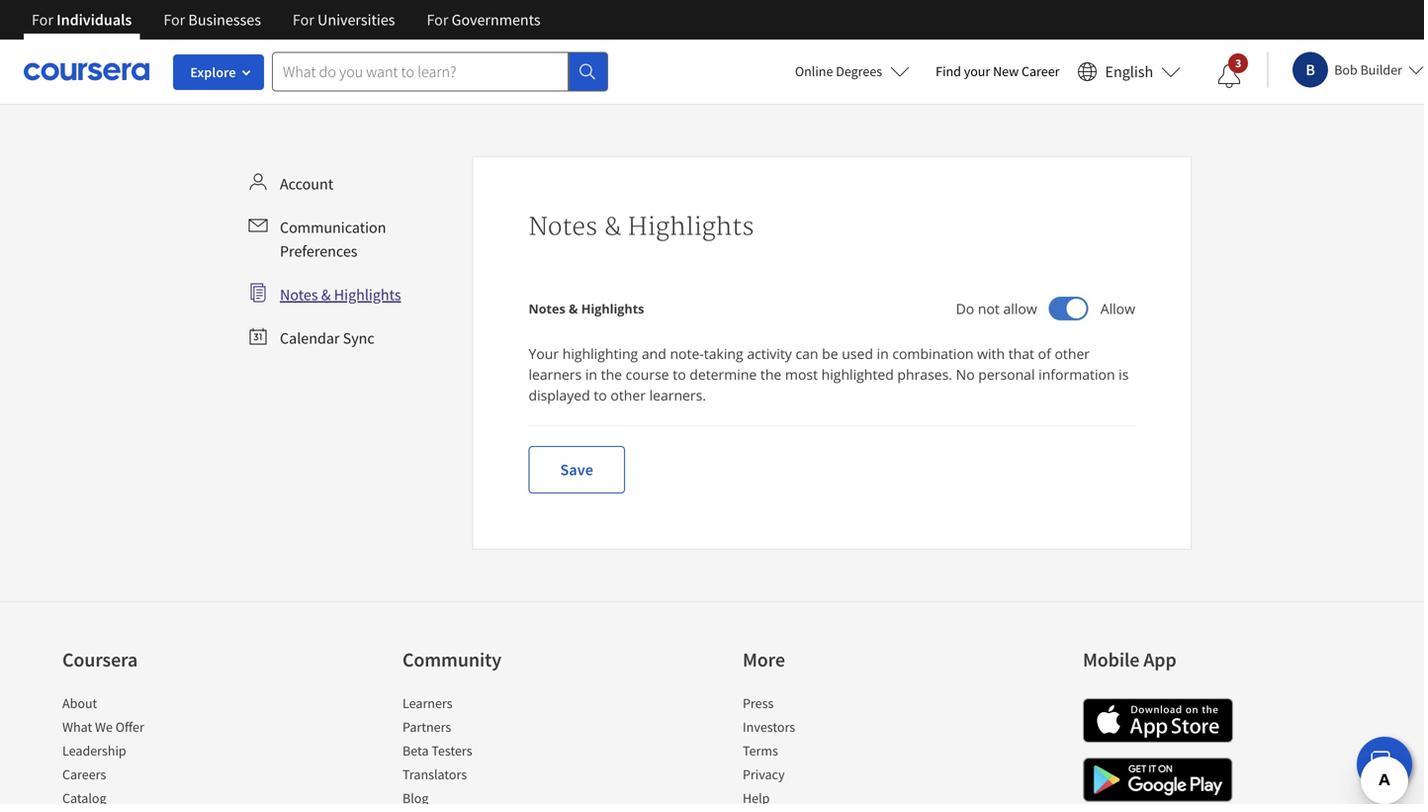 Task type: vqa. For each thing, say whether or not it's contained in the screenshot.


Task type: locate. For each thing, give the bounding box(es) containing it.
notes up your
[[529, 300, 566, 317]]

3 list from the left
[[743, 693, 911, 804]]

english
[[1106, 62, 1154, 82]]

what we offer link
[[62, 718, 144, 736]]

2 list item from the left
[[403, 788, 571, 804]]

about link
[[62, 694, 97, 712]]

list containing learners
[[403, 693, 571, 804]]

your
[[964, 62, 991, 80]]

2 horizontal spatial list item
[[743, 788, 911, 804]]

notes & highlights up calendar sync link
[[280, 285, 401, 305]]

show notifications image
[[1218, 64, 1242, 88]]

& up calendar sync
[[321, 285, 331, 305]]

taking
[[704, 344, 744, 363]]

leadership
[[62, 742, 126, 760]]

0 horizontal spatial list
[[62, 693, 230, 804]]

list item for coursera
[[62, 788, 230, 804]]

in down the highlighting
[[586, 365, 598, 384]]

get it on google play image
[[1083, 758, 1234, 802]]

allow notes & highlights element
[[529, 294, 644, 323]]

find your new career
[[936, 62, 1060, 80]]

about
[[62, 694, 97, 712]]

no
[[956, 365, 975, 384]]

2 for from the left
[[164, 10, 185, 30]]

notes & highlights link
[[240, 275, 464, 315]]

do not allow
[[956, 299, 1037, 318]]

builder
[[1361, 61, 1403, 79]]

with
[[977, 344, 1005, 363]]

4 for from the left
[[427, 10, 449, 30]]

online
[[795, 62, 833, 80]]

other
[[1055, 344, 1090, 363], [611, 386, 646, 405]]

calendar sync
[[280, 328, 375, 348]]

used
[[842, 344, 873, 363]]

0 horizontal spatial list item
[[62, 788, 230, 804]]

& up the highlighting
[[569, 300, 578, 317]]

communication preferences
[[280, 218, 386, 261]]

notes & highlights up allow notes & highlights element
[[529, 213, 754, 242]]

list for more
[[743, 693, 911, 804]]

notes & highlights inside menu
[[280, 285, 401, 305]]

2 list from the left
[[403, 693, 571, 804]]

activity
[[747, 344, 792, 363]]

notes & highlights switch
[[1049, 297, 1089, 321]]

1 horizontal spatial the
[[761, 365, 782, 384]]

careers link
[[62, 766, 106, 783]]

1 list item from the left
[[62, 788, 230, 804]]

the
[[601, 365, 622, 384], [761, 365, 782, 384]]

partners
[[403, 718, 451, 736]]

to up learners.
[[673, 365, 686, 384]]

list item down privacy link
[[743, 788, 911, 804]]

1 vertical spatial to
[[594, 386, 607, 405]]

0 vertical spatial other
[[1055, 344, 1090, 363]]

highlights
[[628, 213, 754, 242], [334, 285, 401, 305], [581, 300, 644, 317]]

for for governments
[[427, 10, 449, 30]]

1 horizontal spatial in
[[877, 344, 889, 363]]

beta
[[403, 742, 429, 760]]

your highlighting and note-taking activity can be used in combination with that of other learners in the course to determine the most highlighted phrases.             no personal information is displayed to other learners.
[[529, 344, 1129, 405]]

1 the from the left
[[601, 365, 622, 384]]

list item down translators link at the bottom
[[403, 788, 571, 804]]

list for community
[[403, 693, 571, 804]]

to
[[673, 365, 686, 384], [594, 386, 607, 405]]

to right displayed
[[594, 386, 607, 405]]

for businesses
[[164, 10, 261, 30]]

terms
[[743, 742, 778, 760]]

for left universities
[[293, 10, 314, 30]]

in right 'used'
[[877, 344, 889, 363]]

list item
[[62, 788, 230, 804], [403, 788, 571, 804], [743, 788, 911, 804]]

list
[[62, 693, 230, 804], [403, 693, 571, 804], [743, 693, 911, 804]]

list item for community
[[403, 788, 571, 804]]

highlighted
[[822, 365, 894, 384]]

for left individuals
[[32, 10, 53, 30]]

testers
[[432, 742, 472, 760]]

banner navigation
[[16, 0, 557, 40]]

0 horizontal spatial &
[[321, 285, 331, 305]]

individuals
[[56, 10, 132, 30]]

download on the app store image
[[1083, 698, 1234, 743]]

3 button
[[1202, 52, 1258, 100]]

menu containing account
[[240, 164, 464, 358]]

1 for from the left
[[32, 10, 53, 30]]

1 horizontal spatial list item
[[403, 788, 571, 804]]

0 horizontal spatial other
[[611, 386, 646, 405]]

in
[[877, 344, 889, 363], [586, 365, 598, 384]]

other up information
[[1055, 344, 1090, 363]]

notes
[[529, 213, 598, 242], [280, 285, 318, 305], [529, 300, 566, 317]]

0 vertical spatial to
[[673, 365, 686, 384]]

account
[[280, 174, 334, 194]]

learners
[[403, 694, 453, 712]]

learners partners beta testers translators
[[403, 694, 472, 783]]

for governments
[[427, 10, 541, 30]]

for for businesses
[[164, 10, 185, 30]]

other down course
[[611, 386, 646, 405]]

2 the from the left
[[761, 365, 782, 384]]

list containing press
[[743, 693, 911, 804]]

1 vertical spatial other
[[611, 386, 646, 405]]

1 horizontal spatial list
[[403, 693, 571, 804]]

0 horizontal spatial to
[[594, 386, 607, 405]]

bob builder
[[1335, 61, 1403, 79]]

careers
[[62, 766, 106, 783]]

the down the highlighting
[[601, 365, 622, 384]]

list containing about
[[62, 693, 230, 804]]

1 list from the left
[[62, 693, 230, 804]]

beta testers link
[[403, 742, 472, 760]]

list item down careers link
[[62, 788, 230, 804]]

list for coursera
[[62, 693, 230, 804]]

&
[[604, 213, 622, 242], [321, 285, 331, 305], [569, 300, 578, 317]]

sync
[[343, 328, 375, 348]]

for up what do you want to learn? text field
[[427, 10, 449, 30]]

find
[[936, 62, 961, 80]]

determine
[[690, 365, 757, 384]]

3 list item from the left
[[743, 788, 911, 804]]

the down activity
[[761, 365, 782, 384]]

& up allow notes & highlights element
[[604, 213, 622, 242]]

community
[[403, 647, 502, 672]]

b
[[1306, 60, 1316, 80]]

highlighting
[[563, 344, 638, 363]]

for left businesses
[[164, 10, 185, 30]]

save button
[[529, 446, 625, 494]]

offer
[[116, 718, 144, 736]]

None search field
[[272, 52, 608, 92]]

menu
[[240, 164, 464, 358]]

1 horizontal spatial &
[[569, 300, 578, 317]]

calendar
[[280, 328, 340, 348]]

notes & highlights
[[529, 213, 754, 242], [280, 285, 401, 305], [529, 300, 644, 317]]

app
[[1144, 647, 1177, 672]]

find your new career link
[[926, 59, 1070, 84]]

0 horizontal spatial in
[[586, 365, 598, 384]]

2 horizontal spatial list
[[743, 693, 911, 804]]

1 vertical spatial in
[[586, 365, 598, 384]]

3 for from the left
[[293, 10, 314, 30]]

for for universities
[[293, 10, 314, 30]]

notes up calendar
[[280, 285, 318, 305]]

not
[[978, 299, 1000, 318]]

0 horizontal spatial the
[[601, 365, 622, 384]]



Task type: describe. For each thing, give the bounding box(es) containing it.
terms link
[[743, 742, 778, 760]]

bob
[[1335, 61, 1358, 79]]

for for individuals
[[32, 10, 53, 30]]

degrees
[[836, 62, 883, 80]]

press
[[743, 694, 774, 712]]

notes & highlights up the highlighting
[[529, 300, 644, 317]]

be
[[822, 344, 838, 363]]

translators
[[403, 766, 467, 783]]

learners
[[529, 365, 582, 384]]

0 vertical spatial in
[[877, 344, 889, 363]]

what
[[62, 718, 92, 736]]

universities
[[318, 10, 395, 30]]

combination
[[893, 344, 974, 363]]

note-
[[670, 344, 704, 363]]

online degrees
[[795, 62, 883, 80]]

mobile app
[[1083, 647, 1177, 672]]

& inside menu
[[321, 285, 331, 305]]

for universities
[[293, 10, 395, 30]]

of
[[1038, 344, 1051, 363]]

3
[[1236, 55, 1242, 71]]

1 horizontal spatial to
[[673, 365, 686, 384]]

coursera
[[62, 647, 138, 672]]

communication preferences link
[[240, 208, 464, 271]]

new
[[993, 62, 1019, 80]]

allow
[[1101, 299, 1136, 318]]

allow
[[1004, 299, 1037, 318]]

save
[[560, 460, 594, 480]]

investors
[[743, 718, 795, 736]]

learners.
[[649, 386, 706, 405]]

businesses
[[188, 10, 261, 30]]

What do you want to learn? text field
[[272, 52, 569, 92]]

coursera image
[[24, 56, 149, 87]]

career
[[1022, 62, 1060, 80]]

course
[[626, 365, 669, 384]]

most
[[785, 365, 818, 384]]

privacy
[[743, 766, 785, 783]]

notes inside menu
[[280, 285, 318, 305]]

privacy link
[[743, 766, 785, 783]]

displayed
[[529, 386, 590, 405]]

online degrees button
[[779, 49, 926, 93]]

calendar sync link
[[240, 319, 464, 358]]

1 horizontal spatial other
[[1055, 344, 1090, 363]]

and
[[642, 344, 667, 363]]

communication
[[280, 218, 386, 237]]

more
[[743, 647, 785, 672]]

investors link
[[743, 718, 795, 736]]

your
[[529, 344, 559, 363]]

that
[[1009, 344, 1035, 363]]

translators link
[[403, 766, 467, 783]]

notes up allow notes & highlights element
[[529, 213, 598, 242]]

for individuals
[[32, 10, 132, 30]]

can
[[796, 344, 819, 363]]

phrases.
[[898, 365, 953, 384]]

learners link
[[403, 694, 453, 712]]

do
[[956, 299, 975, 318]]

chat with us image
[[1369, 749, 1401, 781]]

we
[[95, 718, 113, 736]]

notes & highlights image
[[1067, 299, 1087, 319]]

highlights inside menu
[[334, 285, 401, 305]]

explore
[[190, 63, 236, 81]]

press link
[[743, 694, 774, 712]]

personal
[[979, 365, 1035, 384]]

partners link
[[403, 718, 451, 736]]

preferences
[[280, 241, 358, 261]]

information
[[1039, 365, 1115, 384]]

is
[[1119, 365, 1129, 384]]

leadership link
[[62, 742, 126, 760]]

mobile
[[1083, 647, 1140, 672]]

explore button
[[173, 54, 264, 90]]

account link
[[240, 164, 464, 204]]

about what we offer leadership careers
[[62, 694, 144, 783]]

2 horizontal spatial &
[[604, 213, 622, 242]]

list item for more
[[743, 788, 911, 804]]

press investors terms privacy
[[743, 694, 795, 783]]

governments
[[452, 10, 541, 30]]



